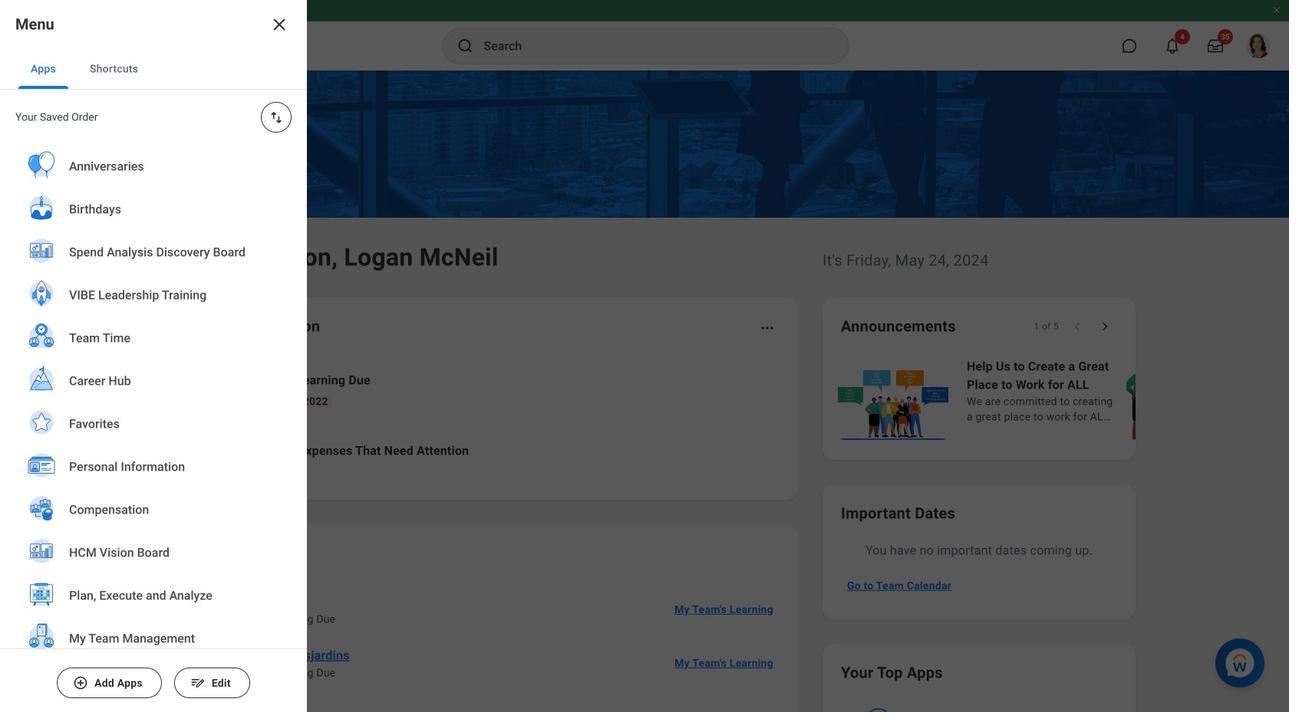 Task type: locate. For each thing, give the bounding box(es) containing it.
main content
[[0, 71, 1289, 713]]

list
[[0, 145, 307, 713], [835, 356, 1289, 442], [172, 359, 780, 482], [172, 583, 780, 713]]

profile logan mcneil element
[[1237, 29, 1280, 63]]

search image
[[456, 37, 475, 55]]

banner
[[0, 0, 1289, 71]]

status
[[1034, 321, 1059, 333]]

chevron left small image
[[1070, 319, 1085, 335]]

tab list
[[0, 49, 307, 90]]

plus circle image
[[73, 676, 88, 691]]



Task type: vqa. For each thing, say whether or not it's contained in the screenshot.
list box to the top
no



Task type: describe. For each thing, give the bounding box(es) containing it.
inbox large image
[[1208, 38, 1223, 54]]

close environment banner image
[[1272, 5, 1281, 15]]

x image
[[270, 15, 289, 34]]

sort image
[[269, 110, 284, 125]]

notifications large image
[[1165, 38, 1180, 54]]

text edit image
[[190, 676, 206, 691]]

chevron right small image
[[1097, 319, 1113, 335]]

global navigation dialog
[[0, 0, 307, 713]]



